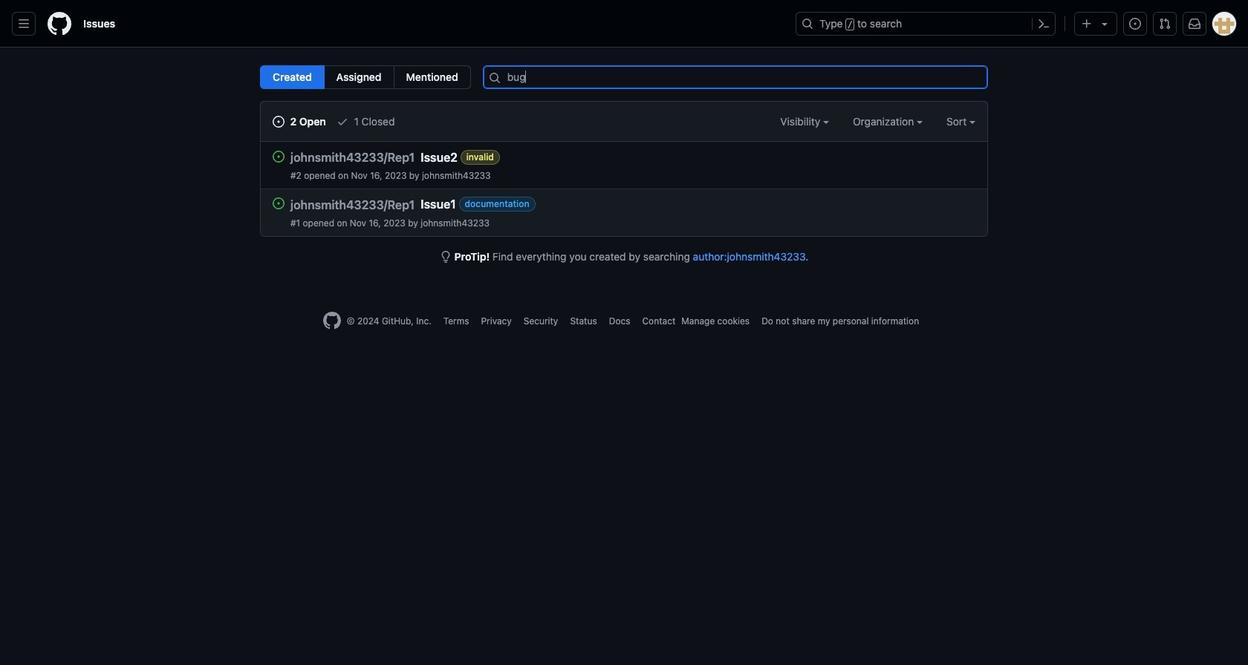 Task type: vqa. For each thing, say whether or not it's contained in the screenshot.
Notifications icon
no



Task type: describe. For each thing, give the bounding box(es) containing it.
Issues search field
[[483, 65, 988, 89]]

open issue image
[[273, 151, 285, 163]]

1 open issue element from the top
[[273, 150, 285, 163]]

check image
[[336, 116, 348, 128]]

0 horizontal spatial issue opened image
[[273, 116, 285, 128]]

light bulb image
[[440, 251, 451, 263]]

Search all issues text field
[[483, 65, 988, 89]]

0 vertical spatial issue opened image
[[1129, 18, 1141, 30]]

search image
[[489, 72, 501, 84]]



Task type: locate. For each thing, give the bounding box(es) containing it.
open issue image
[[273, 198, 285, 210]]

issue opened image left the git pull request icon
[[1129, 18, 1141, 30]]

open issue element down open issue image
[[273, 197, 285, 210]]

triangle down image
[[1099, 18, 1111, 30]]

command palette image
[[1038, 18, 1050, 30]]

1 horizontal spatial issue opened image
[[1129, 18, 1141, 30]]

0 vertical spatial open issue element
[[273, 150, 285, 163]]

2 open issue element from the top
[[273, 197, 285, 210]]

1 vertical spatial open issue element
[[273, 197, 285, 210]]

issue opened image up open issue image
[[273, 116, 285, 128]]

1 vertical spatial issue opened image
[[273, 116, 285, 128]]

inbox image
[[1189, 18, 1201, 30]]

issues element
[[260, 65, 471, 89]]

git pull request image
[[1159, 18, 1171, 30]]

homepage image
[[323, 312, 341, 330]]

open issue element up open issue icon
[[273, 150, 285, 163]]

issue opened image
[[1129, 18, 1141, 30], [273, 116, 285, 128]]

homepage image
[[48, 12, 71, 36]]

open issue element
[[273, 150, 285, 163], [273, 197, 285, 210]]



